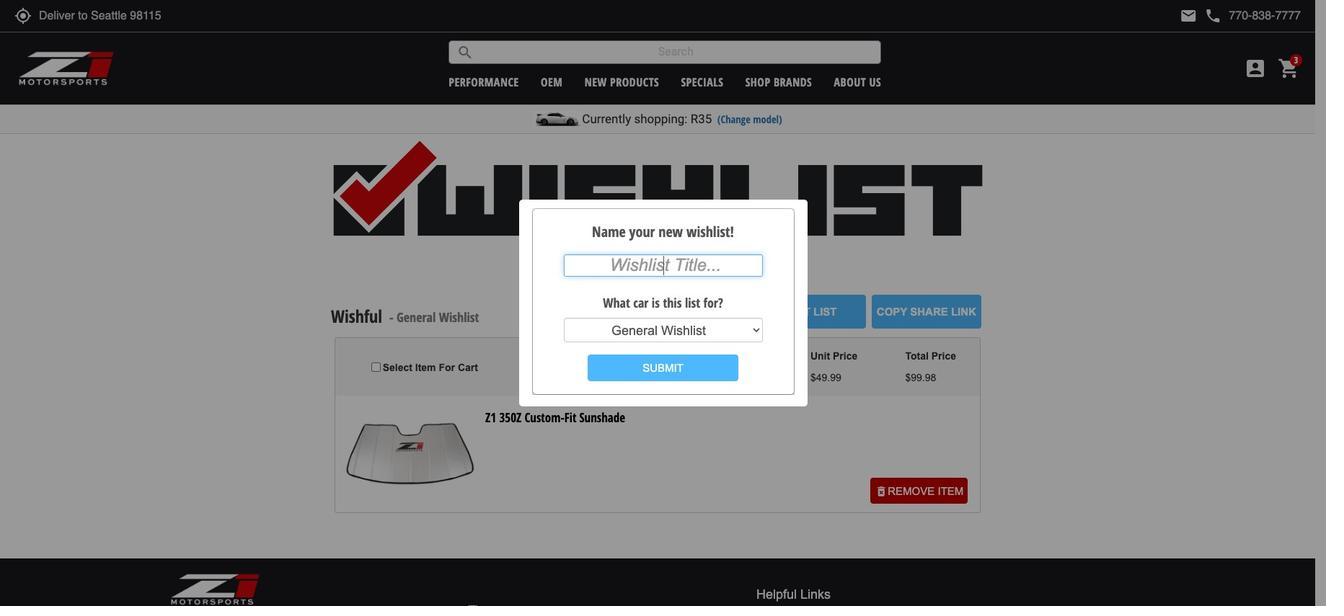 Task type: locate. For each thing, give the bounding box(es) containing it.
name
[[592, 222, 626, 241]]

total
[[905, 350, 929, 362]]

0 horizontal spatial new
[[585, 74, 607, 90]]

1 vertical spatial new
[[659, 222, 683, 241]]

oem link
[[541, 74, 563, 90]]

wishful
[[331, 305, 382, 328]]

price
[[833, 350, 858, 362], [932, 350, 956, 362]]

1 horizontal spatial price
[[932, 350, 956, 362]]

item
[[635, 361, 656, 372], [415, 362, 436, 373]]

account_box
[[1244, 57, 1267, 80]]

new right the your
[[659, 222, 683, 241]]

3
[[583, 361, 588, 373]]

share
[[910, 306, 948, 318]]

shopping_cart
[[1278, 57, 1301, 80]]

0 vertical spatial new
[[585, 74, 607, 90]]

None checkbox
[[371, 363, 380, 372]]

edit list button
[[757, 295, 866, 329]]

item left quantity
[[635, 361, 656, 372]]

0 horizontal spatial price
[[833, 350, 858, 362]]

$99.98
[[905, 372, 936, 383]]

None submit
[[588, 355, 738, 381]]

shopping:
[[634, 112, 688, 126]]

specials
[[681, 74, 724, 90]]

new products
[[585, 74, 659, 90]]

search
[[457, 44, 474, 61]]

links
[[800, 587, 831, 602]]

new up "currently"
[[585, 74, 607, 90]]

r35
[[691, 112, 712, 126]]

new
[[585, 74, 607, 90], [659, 222, 683, 241]]

copy share link button
[[872, 295, 981, 329]]

(change
[[717, 112, 751, 126]]

list
[[685, 294, 700, 311]]

shop
[[745, 74, 771, 90]]

shopping_cart link
[[1274, 57, 1301, 80]]

price right unit
[[833, 350, 858, 362]]

1 price from the left
[[833, 350, 858, 362]]

currently shopping: r35 (change model)
[[582, 112, 782, 126]]

about
[[834, 74, 866, 90]]

phone link
[[1205, 7, 1301, 25]]

price right total
[[932, 350, 956, 362]]

z1 350z custom-fit sunshade
[[485, 410, 625, 426]]

wishlist
[[439, 308, 479, 326]]

1 horizontal spatial item
[[635, 361, 656, 372]]

copy
[[877, 306, 907, 318]]

mail phone
[[1180, 7, 1222, 25]]

delete_forever remove item
[[875, 485, 964, 498]]

products
[[610, 74, 659, 90]]

for?
[[704, 294, 723, 311]]

z1
[[485, 410, 496, 426]]

helpful
[[756, 587, 797, 602]]

model)
[[753, 112, 782, 126]]

account_box link
[[1240, 57, 1271, 80]]

item left for
[[415, 362, 436, 373]]

my_location
[[14, 7, 32, 25]]

general
[[397, 308, 436, 326]]

phone
[[1205, 7, 1222, 25]]

-
[[389, 308, 393, 326]]

item quantity
[[635, 361, 699, 372]]

2 price from the left
[[932, 350, 956, 362]]

what
[[603, 294, 630, 311]]

copy share link
[[877, 306, 976, 318]]



Task type: describe. For each thing, give the bounding box(es) containing it.
for
[[439, 362, 455, 373]]

fit
[[565, 410, 576, 426]]

about us
[[834, 74, 881, 90]]

select
[[383, 362, 412, 373]]

brands
[[774, 74, 812, 90]]

z1 company logo image
[[170, 573, 260, 606]]

oem
[[541, 74, 563, 90]]

price for unit price
[[833, 350, 858, 362]]

your
[[629, 222, 655, 241]]

us
[[869, 74, 881, 90]]

price for total price
[[932, 350, 956, 362]]

edit list
[[786, 306, 837, 318]]

list
[[813, 306, 837, 318]]

delete_forever
[[875, 485, 888, 498]]

unit price
[[811, 350, 858, 362]]

shop brands link
[[745, 74, 812, 90]]

link
[[951, 306, 976, 318]]

car
[[633, 294, 649, 311]]

item
[[938, 485, 964, 497]]

mail
[[1180, 7, 1197, 25]]

edit
[[786, 306, 810, 318]]

remove
[[888, 485, 935, 497]]

z1 350z custom-fit sunshade link
[[485, 410, 625, 426]]

0 horizontal spatial item
[[415, 362, 436, 373]]

helpful links
[[756, 587, 831, 602]]

about us link
[[834, 74, 881, 90]]

1 horizontal spatial new
[[659, 222, 683, 241]]

$49.99
[[811, 372, 841, 383]]

cart
[[458, 362, 478, 373]]

name your new wishlist!
[[592, 222, 734, 241]]

performance
[[449, 74, 519, 90]]

wishlist!
[[687, 222, 734, 241]]

 Wishlist Title... text field
[[564, 254, 763, 277]]

unit
[[811, 350, 830, 362]]

mail link
[[1180, 7, 1197, 25]]

z1 motorsports logo image
[[18, 50, 115, 87]]

what car is this list for?
[[603, 294, 723, 311]]

specials link
[[681, 74, 724, 90]]

new products link
[[585, 74, 659, 90]]

this
[[663, 294, 682, 311]]

Search search field
[[474, 41, 881, 63]]

custom-
[[525, 410, 565, 426]]

350z
[[499, 410, 522, 426]]

sunshade
[[580, 410, 625, 426]]

total price
[[905, 350, 956, 362]]

quantity
[[658, 361, 699, 372]]

(change model) link
[[717, 112, 782, 126]]

shop brands
[[745, 74, 812, 90]]

wishful - general wishlist
[[331, 305, 479, 328]]

is
[[652, 294, 660, 311]]

currently
[[582, 112, 631, 126]]

performance link
[[449, 74, 519, 90]]

select item for cart
[[383, 362, 478, 373]]



Task type: vqa. For each thing, say whether or not it's contained in the screenshot.
specials
yes



